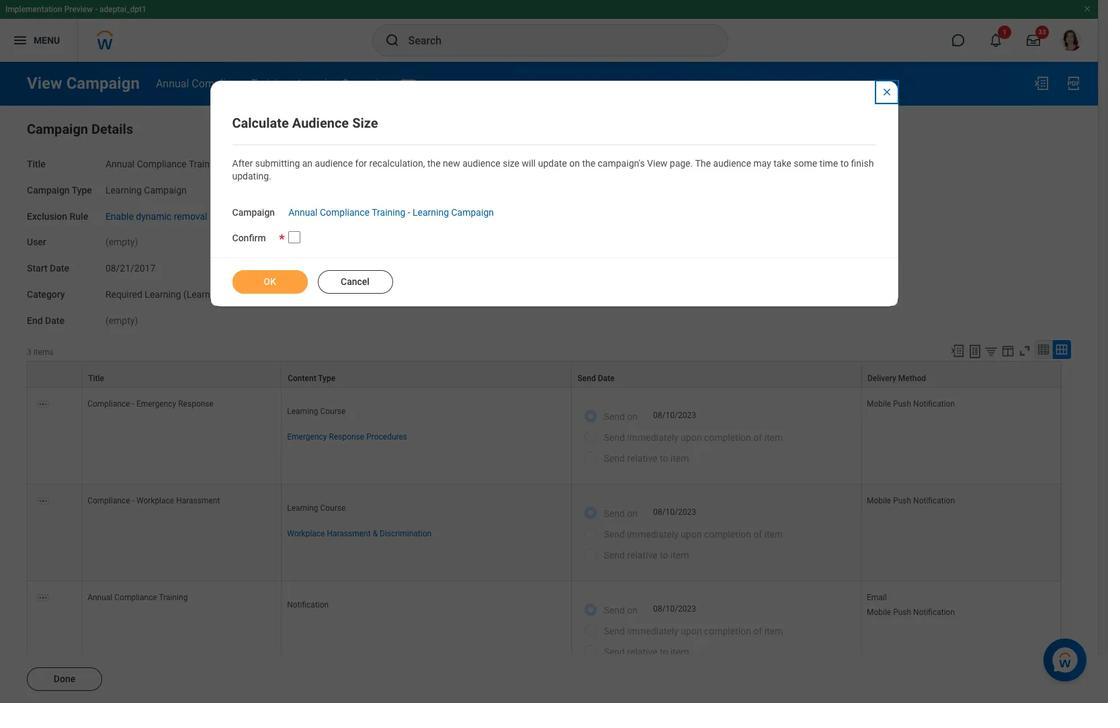 Task type: locate. For each thing, give the bounding box(es) containing it.
submitting
[[255, 158, 300, 169]]

0 horizontal spatial export to excel image
[[950, 344, 965, 358]]

1 (empty) from the top
[[105, 237, 138, 248]]

profile logan mcneil element
[[1053, 26, 1090, 55]]

response down title popup button
[[178, 399, 214, 409]]

workplace harassment & discrimination
[[287, 529, 432, 538]]

0 vertical spatial mobile
[[867, 399, 891, 409]]

workers
[[669, 159, 704, 169]]

1 horizontal spatial audience
[[463, 158, 501, 169]]

0 vertical spatial annual compliance training - learning campaign
[[156, 77, 391, 90]]

1 horizontal spatial export to excel image
[[1034, 75, 1050, 91]]

workplace
[[136, 496, 174, 506], [287, 529, 325, 538]]

1 vertical spatial title
[[88, 374, 104, 383]]

1 horizontal spatial size
[[661, 247, 679, 258]]

audience left size
[[463, 158, 501, 169]]

1 horizontal spatial type
[[318, 374, 335, 383]]

row
[[27, 361, 1061, 388], [27, 388, 1061, 485], [27, 485, 1061, 582], [27, 582, 1061, 678]]

0 vertical spatial calculate
[[232, 115, 289, 131]]

0 vertical spatial mobile push notification
[[867, 399, 955, 409]]

date right start
[[50, 263, 69, 274]]

title inside campaign details group
[[27, 159, 46, 169]]

start
[[27, 263, 47, 274]]

1 vertical spatial mobile push notification
[[867, 496, 955, 506]]

2 mobile push notification from the top
[[867, 496, 955, 506]]

1 mobile push notification element from the top
[[867, 397, 955, 409]]

export to excel image left export to worksheets icon
[[950, 344, 965, 358]]

0 vertical spatial mobile push notification element
[[867, 397, 955, 409]]

2 vertical spatial mobile push notification element
[[867, 605, 955, 617]]

enable
[[105, 211, 134, 221]]

view inside after submitting an audience for recalculation, the new audience size will update on the campaign's view page. the audience may take some time to finish updating.
[[647, 158, 668, 169]]

0 vertical spatial annual compliance training
[[105, 159, 222, 169]]

training inside title element
[[189, 159, 222, 169]]

1 vertical spatial calculate audience size
[[577, 247, 679, 258]]

type
[[72, 185, 92, 195], [318, 374, 335, 383]]

learning campaign
[[105, 185, 187, 195]]

page.
[[670, 158, 693, 169]]

-
[[95, 5, 98, 14], [292, 77, 295, 90], [408, 207, 410, 217], [132, 399, 134, 409], [132, 496, 134, 506]]

1 horizontal spatial title
[[88, 374, 104, 383]]

08/10/2023
[[653, 411, 696, 420], [653, 507, 696, 517], [653, 604, 696, 614]]

2 vertical spatial mobile
[[867, 608, 891, 617]]

- inside banner
[[95, 5, 98, 14]]

push inside the items selected list
[[893, 608, 912, 617]]

1 learning course from the top
[[287, 407, 346, 416]]

audience inside button
[[619, 247, 659, 258]]

emergency response procedures link
[[287, 430, 407, 442]]

0 horizontal spatial harassment
[[176, 496, 220, 506]]

3 mobile push notification from the top
[[867, 608, 955, 617]]

toolbar
[[944, 340, 1071, 361]]

implementation preview -   adeptai_dpt1
[[5, 5, 146, 14]]

0 horizontal spatial the
[[427, 158, 441, 169]]

annual compliance training - learning campaign inside calculate audience size dialog
[[288, 207, 494, 217]]

1 horizontal spatial harassment
[[327, 529, 371, 538]]

response left procedures
[[329, 432, 364, 442]]

title
[[27, 159, 46, 169], [88, 374, 104, 383]]

0 vertical spatial date
[[50, 263, 69, 274]]

1 vertical spatial annual compliance training - learning campaign
[[288, 207, 494, 217]]

2 horizontal spatial audience
[[619, 247, 659, 258]]

2 horizontal spatial audience
[[713, 158, 751, 169]]

will
[[522, 158, 536, 169]]

adeptai_dpt1
[[100, 5, 146, 14]]

0 horizontal spatial calculate
[[232, 115, 289, 131]]

an
[[302, 158, 313, 169]]

items selected list
[[867, 590, 977, 618]]

mobile push notification element
[[867, 397, 955, 409], [867, 494, 955, 506], [867, 605, 955, 617]]

end
[[27, 315, 43, 326]]

annual compliance training inside campaign details group
[[105, 159, 222, 169]]

2 learning course from the top
[[287, 504, 346, 513]]

procedures
[[366, 432, 407, 442]]

title up compliance - emergency response
[[88, 374, 104, 383]]

after
[[232, 158, 253, 169]]

1 push from the top
[[893, 399, 912, 409]]

08/21/2017
[[105, 263, 155, 274]]

(empty) down required
[[105, 315, 138, 326]]

1 horizontal spatial the
[[582, 158, 596, 169]]

export to excel image for export to worksheets icon
[[950, 344, 965, 358]]

1 mobile push notification from the top
[[867, 399, 955, 409]]

0 horizontal spatial audience
[[315, 158, 353, 169]]

1 audience from the left
[[315, 158, 353, 169]]

0 vertical spatial size
[[352, 115, 378, 131]]

delivery
[[868, 374, 897, 383]]

1 vertical spatial emergency
[[287, 432, 327, 442]]

fullscreen image
[[1018, 344, 1032, 358]]

annual compliance training - learning campaign
[[156, 77, 391, 90], [288, 207, 494, 217]]

1 horizontal spatial view
[[647, 158, 668, 169]]

notification inside the items selected list
[[914, 608, 955, 617]]

update
[[538, 158, 567, 169]]

0 vertical spatial emergency
[[136, 399, 176, 409]]

close environment banner image
[[1084, 5, 1092, 13]]

1 vertical spatial course
[[320, 504, 346, 513]]

0 vertical spatial response
[[178, 399, 214, 409]]

course up emergency response procedures link
[[320, 407, 346, 416]]

audience right the
[[713, 158, 751, 169]]

toolbar inside view campaign main content
[[944, 340, 1071, 361]]

the
[[427, 158, 441, 169], [582, 158, 596, 169]]

0 horizontal spatial emergency
[[136, 399, 176, 409]]

0 vertical spatial annual compliance training - learning campaign link
[[156, 77, 391, 90]]

ok
[[264, 276, 276, 287]]

type right content
[[318, 374, 335, 383]]

campaign details button
[[27, 121, 133, 137]]

learning course down 'content type'
[[287, 407, 346, 416]]

push for workplace harassment & discrimination
[[893, 496, 912, 506]]

0 vertical spatial type
[[72, 185, 92, 195]]

export to excel image
[[1034, 75, 1050, 91], [950, 344, 965, 358]]

learning inside calculate audience size dialog
[[413, 207, 449, 217]]

2 vertical spatial mobile push notification
[[867, 608, 955, 617]]

1 vertical spatial audience
[[556, 159, 595, 169]]

on
[[569, 158, 580, 169]]

send
[[578, 374, 596, 383]]

required
[[105, 289, 142, 300]]

3
[[27, 348, 31, 357]]

campaign details group
[[27, 118, 542, 328]]

contingent)
[[728, 159, 777, 169]]

0 vertical spatial course
[[320, 407, 346, 416]]

campaign up the exclusion at the top of page
[[27, 185, 70, 195]]

learning course for emergency
[[287, 407, 346, 416]]

campaign down view campaign
[[27, 121, 88, 137]]

0 vertical spatial workplace
[[136, 496, 174, 506]]

type inside popup button
[[318, 374, 335, 383]]

campaign down "search" icon
[[342, 77, 391, 90]]

date right the 'send' in the right of the page
[[598, 374, 615, 383]]

table image
[[1037, 343, 1051, 356]]

the right on
[[582, 158, 596, 169]]

1 vertical spatial annual compliance training - learning campaign link
[[288, 204, 494, 217]]

learning course element
[[287, 404, 346, 416], [287, 501, 346, 513]]

campaign
[[66, 74, 140, 93], [342, 77, 391, 90], [27, 121, 88, 137], [27, 185, 70, 195], [144, 185, 187, 195], [232, 207, 275, 217], [451, 207, 494, 217]]

the
[[695, 158, 711, 169]]

1 vertical spatial (empty)
[[105, 315, 138, 326]]

2 learning course element from the top
[[287, 501, 346, 513]]

0 horizontal spatial type
[[72, 185, 92, 195]]

course
[[320, 407, 346, 416], [320, 504, 346, 513]]

0 horizontal spatial workplace
[[136, 496, 174, 506]]

title element
[[105, 151, 222, 171]]

size
[[352, 115, 378, 131], [661, 247, 679, 258]]

2 course from the top
[[320, 504, 346, 513]]

1 horizontal spatial response
[[329, 432, 364, 442]]

0 horizontal spatial size
[[352, 115, 378, 131]]

0 vertical spatial learning course
[[287, 407, 346, 416]]

discrimination
[[380, 529, 432, 538]]

1 vertical spatial size
[[661, 247, 679, 258]]

campaign type
[[27, 185, 92, 195]]

2 vertical spatial audience
[[619, 247, 659, 258]]

3 row from the top
[[27, 485, 1061, 582]]

0 vertical spatial harassment
[[176, 496, 220, 506]]

0 vertical spatial audience
[[292, 115, 349, 131]]

after submitting an audience for recalculation, the new audience size will update on the campaign's view page. the audience may take some time to finish updating.
[[232, 158, 876, 181]]

export to excel image left the view printable version (pdf) image on the right of page
[[1034, 75, 1050, 91]]

learning course element down 'content type'
[[287, 404, 346, 416]]

2 vertical spatial date
[[598, 374, 615, 383]]

(empty) for end date
[[105, 315, 138, 326]]

content type
[[288, 374, 335, 383]]

08/10/2023 for emergency response procedures
[[653, 411, 696, 420]]

learning inside 'element'
[[145, 289, 181, 300]]

annual
[[156, 77, 189, 90], [105, 159, 135, 169], [288, 207, 318, 217], [87, 593, 112, 602]]

content
[[288, 374, 316, 383]]

1 vertical spatial export to excel image
[[950, 344, 965, 358]]

0 horizontal spatial response
[[178, 399, 214, 409]]

view
[[27, 74, 62, 93], [647, 158, 668, 169]]

notification
[[914, 399, 955, 409], [914, 496, 955, 506], [287, 600, 329, 610], [914, 608, 955, 617]]

2 push from the top
[[893, 496, 912, 506]]

cancel button
[[318, 270, 393, 294]]

2 row from the top
[[27, 388, 1061, 485]]

3 push from the top
[[893, 608, 912, 617]]

learning course element up workplace harassment & discrimination link
[[287, 501, 346, 513]]

audience right 'an'
[[315, 158, 353, 169]]

dynamic
[[136, 211, 172, 221]]

time
[[820, 158, 838, 169]]

0 vertical spatial title
[[27, 159, 46, 169]]

view up campaign details
[[27, 74, 62, 93]]

course up workplace harassment & discrimination link
[[320, 504, 346, 513]]

take
[[774, 158, 792, 169]]

4 row from the top
[[27, 582, 1061, 678]]

email element
[[867, 590, 887, 602]]

0 vertical spatial view
[[27, 74, 62, 93]]

0 vertical spatial 08/10/2023
[[653, 411, 696, 420]]

type inside campaign details group
[[72, 185, 92, 195]]

learning
[[298, 77, 339, 90], [105, 185, 142, 195], [413, 207, 449, 217], [145, 289, 181, 300], [287, 407, 318, 416], [287, 504, 318, 513]]

1 08/10/2023 from the top
[[653, 411, 696, 420]]

emergency down 'content type'
[[287, 432, 327, 442]]

0 horizontal spatial title
[[27, 159, 46, 169]]

close view security group image
[[882, 87, 892, 97]]

emergency down title popup button
[[136, 399, 176, 409]]

mobile
[[867, 399, 891, 409], [867, 496, 891, 506], [867, 608, 891, 617]]

0 vertical spatial calculate audience size
[[232, 115, 378, 131]]

new
[[443, 158, 460, 169]]

(non-
[[706, 159, 728, 169]]

1 vertical spatial mobile push notification element
[[867, 494, 955, 506]]

date for send date
[[598, 374, 615, 383]]

1 vertical spatial annual compliance training
[[87, 593, 188, 602]]

1 vertical spatial learning course element
[[287, 501, 346, 513]]

learning course for workplace
[[287, 504, 346, 513]]

0 horizontal spatial audience
[[292, 115, 349, 131]]

1 vertical spatial push
[[893, 496, 912, 506]]

(empty)
[[105, 237, 138, 248], [105, 315, 138, 326]]

expand table image
[[1055, 343, 1069, 356]]

1 vertical spatial learning course
[[287, 504, 346, 513]]

0 vertical spatial export to excel image
[[1034, 75, 1050, 91]]

1 vertical spatial 08/10/2023
[[653, 507, 696, 517]]

date right end
[[45, 315, 65, 326]]

1 vertical spatial harassment
[[327, 529, 371, 538]]

3 08/10/2023 from the top
[[653, 604, 696, 614]]

learning course up workplace harassment & discrimination link
[[287, 504, 346, 513]]

learning campaign element
[[105, 182, 187, 195]]

2 (empty) from the top
[[105, 315, 138, 326]]

(empty) up start date element
[[105, 237, 138, 248]]

1 course from the top
[[320, 407, 346, 416]]

annual compliance training
[[105, 159, 222, 169], [87, 593, 188, 602]]

1 the from the left
[[427, 158, 441, 169]]

size
[[503, 158, 520, 169]]

0 horizontal spatial calculate audience size
[[232, 115, 378, 131]]

exclusion
[[27, 211, 67, 221]]

2 vertical spatial push
[[893, 608, 912, 617]]

mobile inside the items selected list
[[867, 608, 891, 617]]

audience
[[315, 158, 353, 169], [463, 158, 501, 169], [713, 158, 751, 169]]

0 vertical spatial push
[[893, 399, 912, 409]]

1 vertical spatial calculate
[[577, 247, 617, 258]]

2 mobile push notification element from the top
[[867, 494, 955, 506]]

emergency
[[136, 399, 176, 409], [287, 432, 327, 442]]

row containing compliance - emergency response
[[27, 388, 1061, 485]]

push
[[893, 399, 912, 409], [893, 496, 912, 506], [893, 608, 912, 617]]

0 horizontal spatial view
[[27, 74, 62, 93]]

method
[[899, 374, 926, 383]]

1 vertical spatial date
[[45, 315, 65, 326]]

1 vertical spatial mobile
[[867, 496, 891, 506]]

mobile push notification element for emergency response procedures
[[867, 397, 955, 409]]

date inside popup button
[[598, 374, 615, 383]]

some
[[794, 158, 817, 169]]

harassment
[[176, 496, 220, 506], [327, 529, 371, 538]]

calculate audience size
[[232, 115, 378, 131], [577, 247, 679, 258]]

notification for mobile push notification element related to emergency response procedures
[[914, 399, 955, 409]]

1 horizontal spatial calculate audience size
[[577, 247, 679, 258]]

all
[[656, 159, 667, 169]]

title up campaign type
[[27, 159, 46, 169]]

1 horizontal spatial calculate
[[577, 247, 617, 258]]

1 learning course element from the top
[[287, 404, 346, 416]]

type up rule
[[72, 185, 92, 195]]

1 vertical spatial type
[[318, 374, 335, 383]]

view left page.
[[647, 158, 668, 169]]

audience
[[292, 115, 349, 131], [556, 159, 595, 169], [619, 247, 659, 258]]

1 horizontal spatial workplace
[[287, 529, 325, 538]]

date for start date
[[50, 263, 69, 274]]

removal
[[174, 211, 207, 221]]

2 mobile from the top
[[867, 496, 891, 506]]

course for harassment
[[320, 504, 346, 513]]

date
[[50, 263, 69, 274], [45, 315, 65, 326], [598, 374, 615, 383]]

calculate audience size button
[[556, 239, 700, 266]]

updating.
[[232, 171, 271, 181]]

training
[[251, 77, 290, 90], [189, 159, 222, 169], [372, 207, 405, 217], [159, 593, 188, 602]]

1 vertical spatial workplace
[[287, 529, 325, 538]]

export to worksheets image
[[967, 344, 983, 360]]

2 vertical spatial 08/10/2023
[[653, 604, 696, 614]]

resend
[[228, 211, 256, 221]]

implementation preview -   adeptai_dpt1 banner
[[0, 0, 1098, 62]]

push for emergency response procedures
[[893, 399, 912, 409]]

1 vertical spatial view
[[647, 158, 668, 169]]

the left new
[[427, 158, 441, 169]]

0 vertical spatial (empty)
[[105, 237, 138, 248]]

1 mobile from the top
[[867, 399, 891, 409]]

size inside dialog
[[352, 115, 378, 131]]

view printable version (pdf) image
[[1066, 75, 1082, 91]]

0 vertical spatial learning course element
[[287, 404, 346, 416]]

finish
[[851, 158, 874, 169]]

training inside row
[[159, 593, 188, 602]]

3 mobile from the top
[[867, 608, 891, 617]]

1 row from the top
[[27, 361, 1061, 388]]

row containing compliance - workplace harassment
[[27, 485, 1061, 582]]

compliance inside calculate audience size dialog
[[320, 207, 370, 217]]

mobile push notification
[[867, 399, 955, 409], [867, 496, 955, 506], [867, 608, 955, 617]]

2 08/10/2023 from the top
[[653, 507, 696, 517]]



Task type: vqa. For each thing, say whether or not it's contained in the screenshot.
FRANCISCO in the the Location Name element
no



Task type: describe. For each thing, give the bounding box(es) containing it.
annual inside row
[[87, 593, 112, 602]]

3 mobile push notification element from the top
[[867, 605, 955, 617]]

course for response
[[320, 407, 346, 416]]

select to filter grid data image
[[984, 344, 999, 358]]

delivery method
[[868, 374, 926, 383]]

view campaign
[[27, 74, 140, 93]]

(learning)
[[183, 289, 226, 300]]

learning course element for workplace
[[287, 501, 346, 513]]

enable dynamic removal and resend link
[[105, 208, 256, 221]]

rule
[[70, 211, 88, 221]]

may
[[754, 158, 771, 169]]

3 audience from the left
[[713, 158, 751, 169]]

date for end date
[[45, 315, 65, 326]]

campaign details
[[27, 121, 133, 137]]

category
[[27, 289, 65, 300]]

emergency response procedures
[[287, 432, 407, 442]]

calculate audience size inside calculate audience size dialog
[[232, 115, 378, 131]]

audience details group
[[556, 118, 1071, 266]]

calculate inside dialog
[[232, 115, 289, 131]]

audience inside dialog
[[292, 115, 349, 131]]

- inside calculate audience size dialog
[[408, 207, 410, 217]]

08/10/2023 for workplace harassment & discrimination
[[653, 507, 696, 517]]

notifications large image
[[989, 34, 1003, 47]]

all workers (non-contingent) link
[[656, 156, 777, 169]]

1 horizontal spatial audience
[[556, 159, 595, 169]]

notification for workplace harassment & discrimination mobile push notification element
[[914, 496, 955, 506]]

user
[[27, 237, 46, 248]]

1 vertical spatial response
[[329, 432, 364, 442]]

training inside calculate audience size dialog
[[372, 207, 405, 217]]

workplace harassment & discrimination link
[[287, 526, 432, 538]]

campaign up confirm at top left
[[232, 207, 275, 217]]

type for content type
[[318, 374, 335, 383]]

start date element
[[105, 255, 155, 275]]

type for campaign type
[[72, 185, 92, 195]]

2 the from the left
[[582, 158, 596, 169]]

mobile for workplace harassment & discrimination
[[867, 496, 891, 506]]

(empty) for user
[[105, 237, 138, 248]]

required learning (learning) element
[[105, 286, 226, 300]]

size inside button
[[661, 247, 679, 258]]

campaign's
[[598, 158, 645, 169]]

enable dynamic removal and resend
[[105, 211, 256, 221]]

mobile push notification inside the items selected list
[[867, 608, 955, 617]]

exclusion rule
[[27, 211, 88, 221]]

start date
[[27, 263, 69, 274]]

calculate inside button
[[577, 247, 617, 258]]

compliance inside title element
[[137, 159, 187, 169]]

delivery method button
[[862, 362, 1061, 387]]

campaign up dynamic on the left
[[144, 185, 187, 195]]

for
[[355, 158, 367, 169]]

search image
[[384, 32, 400, 48]]

mobile push notification element for workplace harassment & discrimination
[[867, 494, 955, 506]]

calculate audience size inside calculate audience size button
[[577, 247, 679, 258]]

view campaign main content
[[0, 62, 1108, 703]]

required learning (learning)
[[105, 289, 226, 300]]

items
[[33, 348, 54, 357]]

1 horizontal spatial emergency
[[287, 432, 327, 442]]

annual compliance training - learning campaign inside view campaign main content
[[156, 77, 391, 90]]

inbox large image
[[1027, 34, 1040, 47]]

send date
[[578, 374, 615, 383]]

calculate audience size dialog
[[210, 81, 898, 306]]

all workers (non-contingent)
[[656, 159, 777, 169]]

confirm
[[232, 233, 266, 243]]

campaign up details on the top of page
[[66, 74, 140, 93]]

send date button
[[572, 362, 861, 387]]

&
[[373, 529, 378, 538]]

2 audience from the left
[[463, 158, 501, 169]]

preview
[[64, 5, 93, 14]]

implementation
[[5, 5, 62, 14]]

mobile for emergency response procedures
[[867, 399, 891, 409]]

notification for 1st mobile push notification element from the bottom
[[914, 608, 955, 617]]

details
[[91, 121, 133, 137]]

email
[[867, 593, 887, 602]]

view inside view campaign main content
[[27, 74, 62, 93]]

and
[[210, 211, 225, 221]]

to
[[841, 158, 849, 169]]

title inside title popup button
[[88, 374, 104, 383]]

cancel
[[341, 276, 370, 287]]

row containing annual compliance training
[[27, 582, 1061, 678]]

annual inside calculate audience size dialog
[[288, 207, 318, 217]]

annual inside title element
[[105, 159, 135, 169]]

ok button
[[232, 270, 308, 294]]

notification element
[[287, 598, 329, 610]]

annual compliance training - learning campaign link inside calculate audience size dialog
[[288, 204, 494, 217]]

title button
[[82, 362, 281, 387]]

3 items
[[27, 348, 54, 357]]

compliance - workplace harassment
[[87, 496, 220, 506]]

export to excel image for the view printable version (pdf) image on the right of page
[[1034, 75, 1050, 91]]

click to view/edit grid preferences image
[[1001, 344, 1016, 358]]

mobile push notification for workplace harassment & discrimination
[[867, 496, 955, 506]]

harassment inside workplace harassment & discrimination link
[[327, 529, 371, 538]]

content type button
[[282, 362, 571, 387]]

compliance - emergency response
[[87, 399, 214, 409]]

recalculation,
[[369, 158, 425, 169]]

learning course element for emergency
[[287, 404, 346, 416]]

mobile push notification for emergency response procedures
[[867, 399, 955, 409]]

row containing title
[[27, 361, 1061, 388]]

end date
[[27, 315, 65, 326]]

campaign down new
[[451, 207, 494, 217]]



